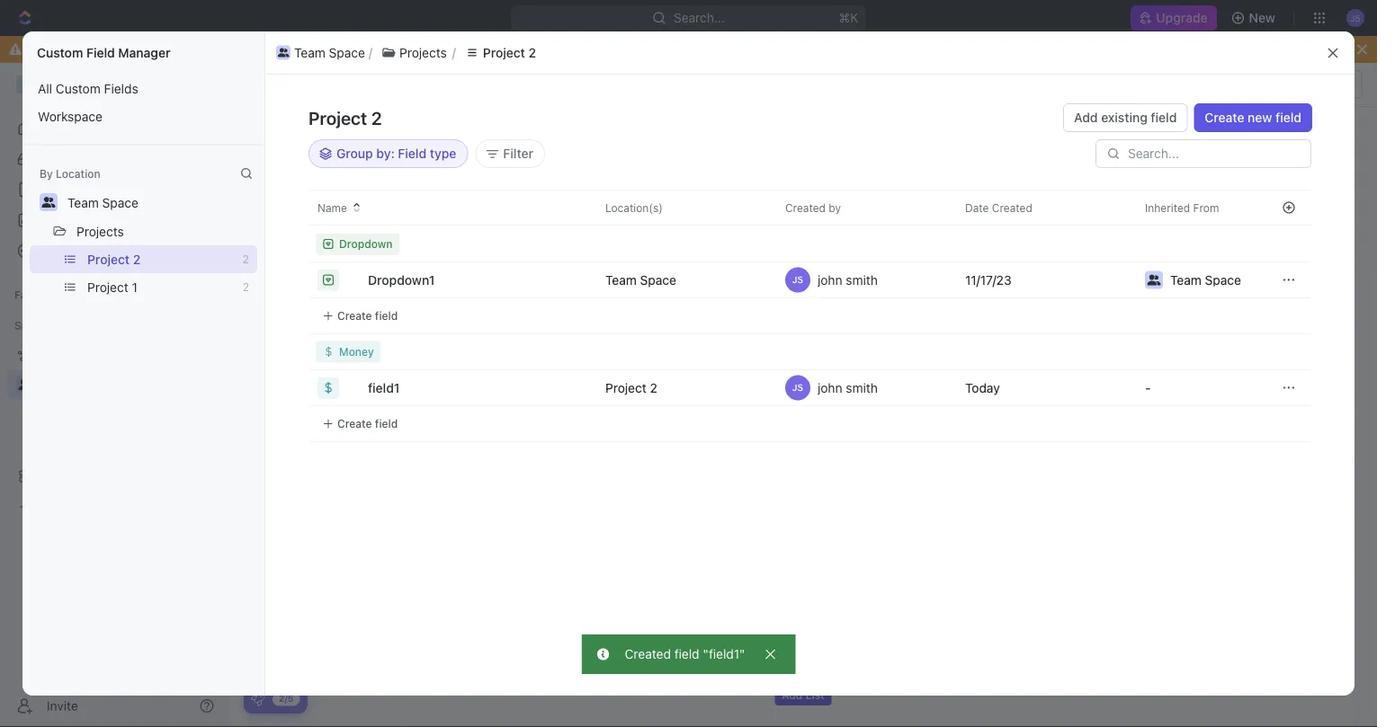 Task type: locate. For each thing, give the bounding box(es) containing it.
fields right empty at the bottom left of the page
[[507, 392, 536, 405]]

2 row group from the left
[[580, 227, 1300, 443]]

to left your
[[807, 660, 817, 672]]

team
[[294, 45, 325, 60], [263, 77, 295, 92], [273, 134, 334, 164], [67, 195, 99, 210], [605, 273, 637, 287], [1170, 273, 1201, 287]]

1 horizontal spatial projects
[[399, 45, 447, 60]]

field
[[86, 45, 115, 60], [398, 146, 426, 161]]

projects left project 2 button
[[399, 45, 447, 60]]

list
[[273, 42, 1319, 63], [22, 75, 264, 130], [22, 246, 264, 301]]

create field button up money
[[316, 305, 405, 327]]

1 vertical spatial to
[[1204, 333, 1215, 346]]

fields for add or edit fields
[[632, 392, 661, 405]]

created inside created field "field1" alert
[[625, 647, 671, 662]]

js down template at the right top
[[792, 383, 803, 393]]

folders
[[278, 438, 329, 455]]

show
[[430, 392, 459, 405]]

1 vertical spatial docs
[[646, 266, 681, 283]]

favorites
[[14, 289, 62, 301]]

create field up 'started'
[[337, 418, 398, 430]]

1 vertical spatial by
[[829, 201, 841, 214]]

0 vertical spatial create field
[[337, 310, 398, 322]]

0 horizontal spatial docs
[[43, 182, 73, 197]]

upgrade link
[[1131, 5, 1217, 31]]

0 vertical spatial to
[[575, 42, 587, 57]]

0 horizontal spatial fields
[[104, 81, 138, 96]]

1 smith from the top
[[846, 273, 878, 287]]

field inside alert
[[674, 647, 699, 662]]

row group
[[265, 227, 625, 443], [580, 227, 1300, 443], [1266, 227, 1311, 443]]

1 vertical spatial create
[[337, 310, 372, 322]]

john smith up in
[[818, 273, 878, 287]]

2 vertical spatial list
[[22, 246, 264, 301]]

created inside created by column header
[[785, 201, 826, 214]]

0 vertical spatial john smith
[[818, 273, 878, 287]]

reminder
[[517, 140, 574, 155]]

mind
[[299, 300, 327, 314]]

0 vertical spatial create field button
[[316, 305, 405, 327]]

fields up show 2 empty fields
[[466, 367, 497, 380]]

location
[[56, 167, 100, 180]]

add down add a new list to your space
[[782, 689, 803, 701]]

filter button
[[475, 139, 545, 168]]

js for team space
[[792, 275, 803, 285]]

1 vertical spatial field
[[398, 146, 426, 161]]

fields up workspace button
[[104, 81, 138, 96]]

0 vertical spatial create
[[1205, 110, 1244, 125]]

0 vertical spatial projects
[[399, 45, 447, 60]]

to for attach
[[1204, 333, 1215, 346]]

1 horizontal spatial team space button
[[273, 42, 369, 63]]

create inside create new field button
[[1205, 110, 1244, 125]]

1 vertical spatial list
[[22, 75, 264, 130]]

1 horizontal spatial docs
[[646, 266, 681, 283]]

0 horizontal spatial field
[[86, 45, 115, 60]]

to
[[575, 42, 587, 57], [1204, 333, 1215, 346], [807, 660, 817, 672]]

0 vertical spatial custom
[[37, 45, 83, 60]]

1 john smith from the top
[[818, 273, 878, 287]]

type
[[430, 146, 456, 161]]

0 vertical spatial new
[[1248, 110, 1272, 125]]

team space button
[[273, 42, 369, 63], [59, 188, 146, 217]]

john up '•'
[[818, 273, 842, 287]]

new up search... text box
[[1248, 110, 1272, 125]]

browser
[[633, 42, 681, 57]]

by for group
[[376, 146, 391, 161]]

smith for today
[[846, 380, 878, 395]]

team inside list
[[294, 45, 325, 60]]

project 2 button
[[456, 42, 545, 63]]

list down add a new list to your space
[[806, 689, 825, 701]]

smith up in
[[846, 273, 878, 287]]

add list
[[782, 689, 825, 701]]

2 vertical spatial custom
[[423, 367, 463, 380]]

create new field
[[1205, 110, 1301, 125]]

create field up money
[[337, 310, 398, 322]]

project 2 inside button
[[483, 45, 536, 60]]

•
[[838, 329, 843, 343]]

fields right the edit
[[632, 392, 661, 405]]

project 1
[[87, 280, 138, 295]]

fields for show 2 empty fields
[[507, 392, 536, 405]]

2 inside project 2 button
[[528, 45, 536, 60]]

onboarding checklist button element
[[251, 693, 265, 707]]

2/5
[[279, 694, 294, 704]]

add left a
[[729, 660, 750, 672]]

field right existing
[[1151, 110, 1177, 125]]

0 horizontal spatial projects
[[76, 224, 124, 239]]

existing
[[1101, 110, 1147, 125]]

0 vertical spatial docs
[[43, 182, 73, 197]]

1 horizontal spatial created
[[785, 201, 826, 214]]

john down '•'
[[818, 380, 842, 395]]

1 horizontal spatial projects button
[[372, 42, 456, 63]]

1 horizontal spatial user group image
[[278, 48, 289, 57]]

Search... text field
[[1128, 147, 1301, 161]]

0 vertical spatial list
[[785, 660, 804, 672]]

custom up workspace
[[56, 81, 101, 96]]

fields
[[507, 392, 536, 405], [632, 392, 661, 405]]

list up add list button
[[785, 660, 804, 672]]

2 john from the top
[[818, 380, 842, 395]]

task
[[423, 140, 451, 155]]

inherited
[[1145, 201, 1190, 214]]

column header
[[265, 190, 280, 226], [265, 190, 310, 226]]

field up all custom fields
[[86, 45, 115, 60]]

press space to select this row. row containing dropdown1
[[265, 262, 580, 299]]

cell
[[580, 227, 760, 263], [760, 227, 940, 263], [940, 227, 1120, 263], [1120, 227, 1300, 263], [1266, 227, 1311, 263], [265, 263, 310, 299], [580, 299, 760, 335], [760, 299, 940, 335], [940, 299, 1120, 335], [1120, 299, 1300, 335], [1266, 299, 1311, 335], [580, 335, 760, 371], [760, 335, 940, 371], [940, 335, 1120, 371], [1120, 335, 1300, 371], [1266, 335, 1311, 371], [265, 371, 310, 407], [580, 407, 760, 443], [760, 407, 940, 443], [940, 407, 1120, 443], [1120, 407, 1300, 443], [1266, 407, 1311, 443]]

row
[[580, 190, 1300, 226]]

1 horizontal spatial fields
[[466, 367, 497, 380]]

create up 'started'
[[337, 418, 372, 430]]

0 vertical spatial field
[[86, 45, 115, 60]]

by location
[[40, 167, 100, 180]]

custom up all
[[37, 45, 83, 60]]

1 vertical spatial john smith
[[818, 380, 878, 395]]

reminder button
[[517, 127, 574, 169]]

1 john from the top
[[818, 273, 842, 287]]

by
[[376, 146, 391, 161], [829, 201, 841, 214]]

list inside button
[[806, 689, 825, 701]]

drop
[[1121, 333, 1148, 346]]

add inside add list button
[[782, 689, 803, 701]]

2 horizontal spatial to
[[1204, 333, 1215, 346]]

field left "field1"
[[674, 647, 699, 662]]

field down field1 button
[[375, 418, 398, 430]]

press space to select this row. row
[[580, 227, 1300, 263], [265, 262, 580, 299], [580, 262, 1300, 299], [580, 299, 1300, 335], [580, 335, 1300, 371], [265, 370, 580, 407], [580, 370, 1300, 407], [580, 407, 1300, 443]]

want
[[543, 42, 571, 57]]

2 fields from the left
[[632, 392, 661, 405]]

docs down by
[[43, 182, 73, 197]]

team space link
[[240, 74, 339, 95]]

invite
[[47, 699, 78, 714]]

search...
[[674, 10, 725, 25]]

1 horizontal spatial field
[[398, 146, 426, 161]]

1 vertical spatial new
[[762, 660, 782, 672]]

by
[[40, 167, 53, 180]]

1 row group from the left
[[265, 227, 625, 443]]

list down ⌘k
[[273, 42, 1319, 63]]

list containing project 2
[[22, 246, 264, 301]]

1 vertical spatial create field button
[[316, 413, 405, 435]]

location(s) column header
[[580, 190, 764, 226]]

user group image
[[278, 48, 289, 57], [18, 380, 32, 390]]

0 horizontal spatial list
[[785, 660, 804, 672]]

john
[[818, 273, 842, 287], [818, 380, 842, 395]]

team space button up team space link
[[273, 42, 369, 63]]

add for add a new list to your space
[[729, 660, 750, 672]]

11/17/23
[[965, 273, 1011, 287]]

0 vertical spatial smith
[[846, 273, 878, 287]]

onboarding checklist button image
[[251, 693, 265, 707]]

field right the :
[[398, 146, 426, 161]]

team space button down location on the left
[[59, 188, 146, 217]]

0 vertical spatial list
[[273, 42, 1319, 63]]

1 horizontal spatial new
[[1248, 110, 1272, 125]]

add left 'or'
[[572, 392, 593, 405]]

to for enable
[[575, 42, 587, 57]]

list containing all custom fields
[[22, 75, 264, 130]]

2 create field button from the top
[[316, 413, 405, 435]]

2
[[528, 45, 536, 60], [371, 107, 382, 128], [133, 252, 141, 267], [242, 253, 249, 266], [243, 281, 249, 294], [650, 380, 657, 395], [462, 392, 468, 405]]

here
[[1177, 333, 1201, 346]]

field inside 'button'
[[1151, 110, 1177, 125]]

0 horizontal spatial by
[[376, 146, 391, 161]]

add left existing
[[1074, 110, 1098, 125]]

0 vertical spatial by
[[376, 146, 391, 161]]

user group image up team space link
[[278, 48, 289, 57]]

space inside list
[[329, 45, 365, 60]]

smith for 11/17/23
[[846, 273, 878, 287]]

field
[[1151, 110, 1177, 125], [1275, 110, 1301, 125], [375, 310, 398, 322], [375, 418, 398, 430], [674, 647, 699, 662]]

list down manager
[[22, 75, 264, 130]]

grid
[[265, 190, 1311, 691]]

date
[[965, 201, 989, 214]]

projects button
[[372, 42, 456, 63], [68, 217, 132, 246]]

new inside create new field button
[[1248, 110, 1272, 125]]

name row
[[265, 190, 584, 226]]

field down dropdown1
[[375, 310, 398, 322]]

files
[[1151, 333, 1173, 346]]

user group image down spaces
[[18, 380, 32, 390]]

0 horizontal spatial doc
[[472, 140, 496, 155]]

0 vertical spatial john
[[818, 273, 842, 287]]

press space to select this row. row containing project 2
[[580, 370, 1300, 407]]

2 js from the top
[[792, 383, 803, 393]]

0 horizontal spatial projects button
[[68, 217, 132, 246]]

2 horizontal spatial created
[[992, 201, 1032, 214]]

custom up the show
[[423, 367, 463, 380]]

john smith down in
[[818, 380, 878, 395]]

1 horizontal spatial fields
[[632, 392, 661, 405]]

new right a
[[762, 660, 782, 672]]

1 vertical spatial projects
[[76, 224, 124, 239]]

1 vertical spatial create field
[[337, 418, 398, 430]]

drop files here to attach
[[1121, 333, 1253, 346]]

0 horizontal spatial fields
[[507, 392, 536, 405]]

1 create field from the top
[[337, 310, 398, 322]]

1 horizontal spatial list
[[806, 689, 825, 701]]

create field button up 'started'
[[316, 413, 405, 435]]

1 horizontal spatial by
[[829, 201, 841, 214]]

workshop
[[672, 328, 730, 343]]

0 vertical spatial fields
[[104, 81, 138, 96]]

2 vertical spatial to
[[807, 660, 817, 672]]

1 vertical spatial list
[[806, 689, 825, 701]]

2 smith from the top
[[846, 380, 878, 395]]

1 vertical spatial john
[[818, 380, 842, 395]]

0 horizontal spatial created
[[625, 647, 671, 662]]

1 vertical spatial js
[[792, 383, 803, 393]]

docs down task name text box
[[646, 266, 681, 283]]

in
[[847, 328, 857, 343]]

press space to select this row. row containing field1
[[265, 370, 580, 407]]

field1
[[368, 380, 400, 395]]

add inside add or edit fields button
[[572, 392, 593, 405]]

js up template at the right top
[[792, 275, 803, 285]]

2 vertical spatial create
[[337, 418, 372, 430]]

1 vertical spatial team space button
[[59, 188, 146, 217]]

team space inside dropdown button
[[605, 273, 676, 287]]

2 john smith from the top
[[818, 380, 878, 395]]

team inside team space dropdown button
[[605, 273, 637, 287]]

field1 button
[[366, 374, 411, 402]]

john smith
[[818, 273, 878, 287], [818, 380, 878, 395]]

by inside column header
[[829, 201, 841, 214]]

create new field button
[[1194, 103, 1312, 132]]

group by : field type
[[336, 146, 456, 161]]

custom for custom fields
[[423, 367, 463, 380]]

project 2 inside dropdown button
[[605, 380, 657, 395]]

dropdown1
[[368, 273, 435, 287]]

1 fields from the left
[[507, 392, 536, 405]]

add existing field
[[1074, 110, 1177, 125]]

projects down docs link
[[76, 224, 124, 239]]

created
[[785, 201, 826, 214], [992, 201, 1032, 214], [625, 647, 671, 662]]

create up money
[[337, 310, 372, 322]]

empty
[[471, 392, 504, 405]]

0 vertical spatial user group image
[[278, 48, 289, 57]]

you
[[518, 42, 539, 57]]

smith
[[846, 273, 878, 287], [846, 380, 878, 395]]

doc left filter
[[472, 140, 496, 155]]

0 horizontal spatial to
[[575, 42, 587, 57]]

new
[[1248, 110, 1272, 125], [762, 660, 782, 672]]

add inside 'button'
[[1074, 110, 1098, 125]]

docs link
[[7, 175, 221, 204]]

1 vertical spatial smith
[[846, 380, 878, 395]]

0 vertical spatial js
[[792, 275, 803, 285]]

1 js from the top
[[792, 275, 803, 285]]

table link
[[658, 189, 693, 214]]

add for add list
[[782, 689, 803, 701]]

fields
[[104, 81, 138, 96], [466, 367, 497, 380]]

press space to select this row. row containing team space
[[580, 262, 1300, 299]]

0 horizontal spatial user group image
[[18, 380, 32, 390]]

started
[[324, 443, 383, 464]]

list down dashboards link
[[22, 246, 264, 301]]

1 vertical spatial user group image
[[18, 380, 32, 390]]

1 vertical spatial doc
[[861, 328, 884, 343]]

task button
[[423, 127, 451, 169]]

1 vertical spatial custom
[[56, 81, 101, 96]]

location(s)
[[605, 201, 663, 214]]

to right here at top right
[[1204, 333, 1215, 346]]

⌘k
[[839, 10, 858, 25]]

create up search... text box
[[1205, 110, 1244, 125]]

custom fields
[[423, 367, 497, 380]]

2 create field from the top
[[337, 418, 398, 430]]

Task Name text field
[[423, 224, 957, 246]]

0 vertical spatial team space button
[[273, 42, 369, 63]]

smith down in
[[846, 380, 878, 395]]

project
[[483, 45, 525, 60], [309, 107, 367, 128], [87, 252, 130, 267], [87, 280, 128, 295], [605, 380, 646, 395]]

inherited from
[[1145, 201, 1219, 214]]

fields inside add or edit fields button
[[632, 392, 661, 405]]

doc right in
[[861, 328, 884, 343]]

to right want
[[575, 42, 587, 57]]

tree
[[7, 340, 221, 522]]

by for created
[[829, 201, 841, 214]]

project inside dropdown button
[[605, 380, 646, 395]]



Task type: describe. For each thing, give the bounding box(es) containing it.
table
[[661, 194, 693, 209]]

all custom fields
[[38, 81, 138, 96]]

0 vertical spatial doc
[[472, 140, 496, 155]]

1 vertical spatial projects button
[[68, 217, 132, 246]]

project 2 button
[[595, 370, 753, 406]]

money
[[339, 346, 374, 358]]

or
[[596, 392, 606, 405]]

spaces
[[14, 319, 53, 332]]

create for first create field button from the bottom of the row group containing dropdown1
[[337, 418, 372, 430]]

team inside team space link
[[263, 77, 295, 92]]

a
[[753, 660, 758, 672]]

add or edit fields button
[[550, 388, 668, 409]]

enable
[[777, 42, 817, 57]]

custom for custom field manager
[[37, 45, 83, 60]]

dropdown1 button
[[366, 266, 446, 295]]

created for created field "field1"
[[625, 647, 671, 662]]

notifications?
[[685, 42, 765, 57]]

manager
[[118, 45, 170, 60]]

mind map
[[299, 300, 356, 314]]

new
[[1249, 10, 1275, 25]]

your
[[820, 660, 842, 672]]

tree inside sidebar navigation
[[7, 340, 221, 522]]

:
[[391, 146, 395, 161]]

add existing field button
[[1063, 103, 1188, 132]]

all
[[38, 81, 52, 96]]

group
[[336, 146, 373, 161]]

money button
[[316, 341, 381, 363]]

favorites button
[[7, 284, 69, 306]]

docs inside docs link
[[43, 182, 73, 197]]

row group containing team space
[[580, 227, 1300, 443]]

getting started
[[258, 443, 383, 464]]

sidebar navigation
[[0, 63, 229, 728]]

today
[[965, 380, 1000, 395]]

row group containing dropdown1
[[265, 227, 625, 443]]

name column header
[[310, 190, 584, 226]]

john smith for today
[[818, 380, 878, 395]]

1 horizontal spatial to
[[807, 660, 817, 672]]

created by
[[785, 201, 841, 214]]

name
[[317, 201, 347, 214]]

grid containing dropdown1
[[265, 190, 1311, 691]]

user group image inside list
[[278, 48, 289, 57]]

create for 2nd create field button from the bottom
[[337, 310, 372, 322]]

1 vertical spatial fields
[[466, 367, 497, 380]]

add list button
[[775, 684, 832, 706]]

filter
[[503, 146, 533, 161]]

date created column header
[[940, 190, 1123, 226]]

enable
[[590, 42, 630, 57]]

agenda
[[733, 328, 778, 343]]

dashboards
[[43, 213, 113, 228]]

gantt
[[595, 194, 628, 209]]

created by column header
[[760, 190, 943, 226]]

40%
[[258, 475, 286, 487]]

edit
[[609, 392, 629, 405]]

upgrade
[[1156, 10, 1208, 25]]

row containing location(s)
[[580, 190, 1300, 226]]

add for add existing field
[[1074, 110, 1098, 125]]

workspace
[[38, 109, 102, 124]]

space inside dropdown button
[[640, 273, 676, 287]]

"field1"
[[703, 647, 745, 662]]

team space inside list
[[294, 45, 365, 60]]

workspace button
[[30, 103, 257, 130]]

project inside button
[[483, 45, 525, 60]]

dashboards link
[[7, 206, 221, 235]]

no lists icon. image
[[767, 587, 839, 659]]

created field "field1"
[[625, 647, 745, 662]]

template
[[781, 328, 834, 343]]

0 horizontal spatial team space button
[[59, 188, 146, 217]]

0 vertical spatial projects button
[[372, 42, 456, 63]]

show 2 empty fields
[[430, 392, 536, 405]]

2 inside project 2 dropdown button
[[650, 380, 657, 395]]

gantt link
[[591, 189, 628, 214]]

add or edit fields
[[572, 392, 661, 405]]

create field for 2nd create field button from the bottom
[[337, 310, 398, 322]]

overview link
[[292, 189, 352, 214]]

column header left the overview link
[[265, 190, 280, 226]]

js for project 2
[[792, 383, 803, 393]]

projects inside list
[[399, 45, 447, 60]]

do you want to enable browser notifications? enable hide this
[[498, 42, 879, 57]]

from
[[1193, 201, 1219, 214]]

fields inside button
[[104, 81, 138, 96]]

home link
[[7, 114, 221, 143]]

custom inside button
[[56, 81, 101, 96]]

getting
[[258, 443, 319, 464]]

attach
[[1218, 333, 1253, 346]]

new button
[[1224, 4, 1286, 32]]

map
[[331, 300, 356, 314]]

dropdown button
[[316, 233, 400, 255]]

list containing team space
[[273, 42, 1319, 63]]

all custom fields button
[[30, 75, 257, 103]]

-
[[1145, 380, 1151, 395]]

do
[[498, 42, 514, 57]]

1 horizontal spatial doc
[[861, 328, 884, 343]]

team space button
[[595, 262, 753, 298]]

user group image inside sidebar navigation
[[18, 380, 32, 390]]

john for 11/17/23
[[818, 273, 842, 287]]

dropdown
[[339, 238, 393, 250]]

hide
[[826, 42, 854, 57]]

create field for first create field button from the bottom of the row group containing dropdown1
[[337, 418, 398, 430]]

created for created by
[[785, 201, 826, 214]]

john for today
[[818, 380, 842, 395]]

add for add or edit fields
[[572, 392, 593, 405]]

created field "field1" alert
[[582, 635, 796, 675]]

field up search... text box
[[1275, 110, 1301, 125]]

mind map link
[[266, 293, 594, 322]]

1 create field button from the top
[[316, 305, 405, 327]]

recent
[[273, 266, 321, 283]]

column header left name
[[265, 190, 310, 226]]

home
[[43, 121, 78, 136]]

3 row group from the left
[[1266, 227, 1311, 443]]

custom field manager
[[37, 45, 170, 60]]

0 horizontal spatial new
[[762, 660, 782, 672]]

this
[[857, 42, 879, 57]]

created inside date created column header
[[992, 201, 1032, 214]]

doc button
[[472, 127, 496, 169]]

john smith for 11/17/23
[[818, 273, 878, 287]]

add a new list to your space
[[729, 660, 877, 672]]



Task type: vqa. For each thing, say whether or not it's contained in the screenshot.
attach's to
yes



